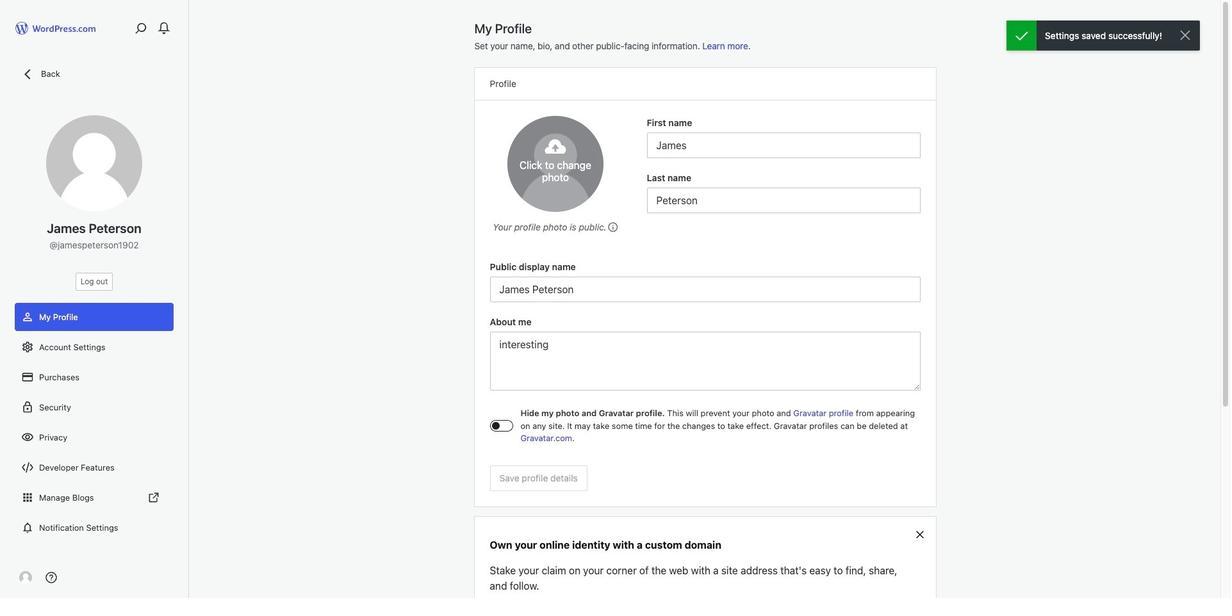 Task type: describe. For each thing, give the bounding box(es) containing it.
settings image
[[21, 341, 34, 354]]

apps image
[[21, 491, 34, 504]]



Task type: locate. For each thing, give the bounding box(es) containing it.
lock image
[[21, 401, 34, 414]]

notice status
[[1007, 21, 1200, 51]]

james peterson image
[[46, 115, 142, 211], [507, 116, 604, 212], [19, 572, 32, 584]]

main content
[[474, 21, 936, 598]]

None text field
[[647, 133, 920, 158], [490, 277, 920, 302], [490, 332, 920, 391], [647, 133, 920, 158], [490, 277, 920, 302], [490, 332, 920, 391]]

1 horizontal spatial james peterson image
[[46, 115, 142, 211]]

dismiss image
[[1178, 28, 1193, 43]]

person image
[[21, 311, 34, 324]]

notifications image
[[21, 522, 34, 534]]

more information image
[[607, 221, 618, 233]]

None text field
[[647, 188, 920, 213]]

credit_card image
[[21, 371, 34, 384]]

0 horizontal spatial james peterson image
[[19, 572, 32, 584]]

group
[[647, 116, 920, 158], [647, 171, 920, 213], [490, 260, 920, 302], [490, 315, 920, 395]]

visibility image
[[21, 431, 34, 444]]

2 horizontal spatial james peterson image
[[507, 116, 604, 212]]



Task type: vqa. For each thing, say whether or not it's contained in the screenshot.
apps image
yes



